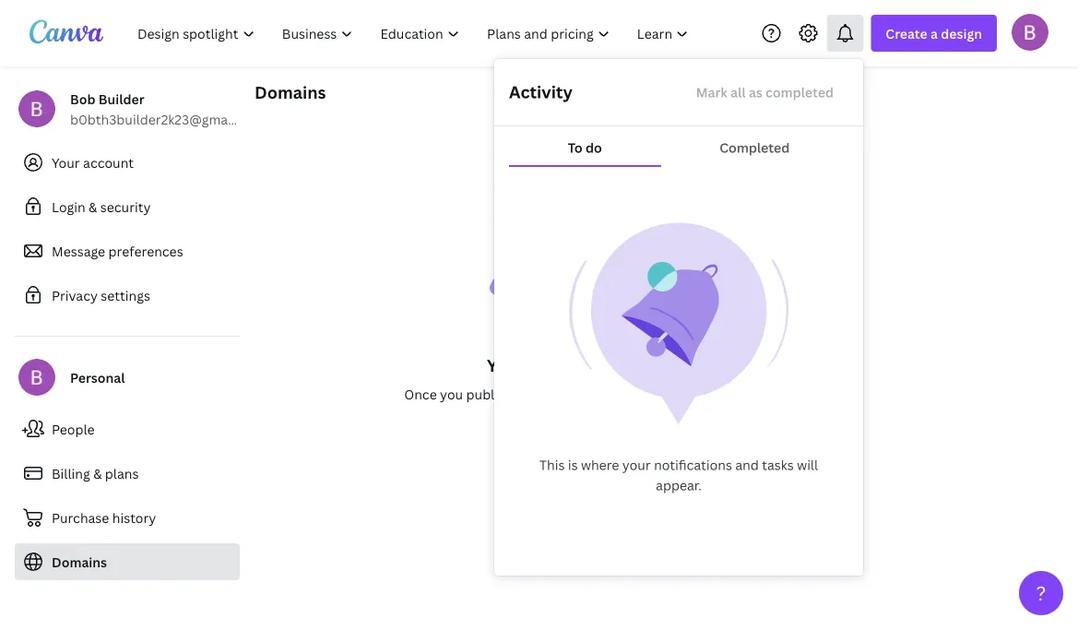 Task type: vqa. For each thing, say whether or not it's contained in the screenshot.
All projects link
no



Task type: locate. For each thing, give the bounding box(es) containing it.
right
[[733, 385, 763, 403]]

login & security link
[[15, 188, 240, 225]]

0 vertical spatial domains
[[255, 81, 326, 103]]

0 horizontal spatial domains
[[52, 553, 107, 571]]

a
[[931, 24, 938, 42], [516, 385, 523, 403]]

bob builder image
[[1012, 14, 1049, 51]]

1 horizontal spatial domains
[[255, 81, 326, 103]]

& for login
[[89, 198, 97, 215]]

& right login
[[89, 198, 97, 215]]

have
[[568, 354, 607, 376]]

is
[[568, 456, 578, 474]]

your
[[645, 385, 674, 403], [623, 456, 651, 474]]

preferences
[[108, 242, 183, 260]]

0 vertical spatial your
[[645, 385, 674, 403]]

mark all as completed button
[[682, 74, 849, 111]]

1 vertical spatial domains
[[677, 385, 730, 403]]

completed
[[766, 84, 834, 101]]

do
[[586, 139, 602, 156]]

domains link
[[15, 543, 240, 580]]

bob
[[70, 90, 95, 107]]

privacy
[[52, 286, 98, 304]]

your account link
[[15, 144, 240, 181]]

a left design
[[931, 24, 938, 42]]

top level navigation element
[[125, 15, 702, 52]]

to do button
[[509, 130, 661, 165]]

a picture of a bell ringing. image
[[568, 222, 790, 425]]

1 vertical spatial &
[[93, 465, 102, 482]]

any
[[611, 354, 641, 376]]

1 vertical spatial domains
[[52, 553, 107, 571]]

purchase history
[[52, 509, 156, 526]]

history
[[112, 509, 156, 526]]

builder
[[99, 90, 144, 107]]

your right find
[[645, 385, 674, 403]]

login & security
[[52, 198, 151, 215]]

to do
[[568, 139, 602, 156]]

domains
[[644, 354, 714, 376], [677, 385, 730, 403]]

mark all as completed
[[696, 84, 834, 101]]

& for billing
[[93, 465, 102, 482]]

you
[[440, 385, 463, 403]]

publish
[[466, 385, 513, 403]]

&
[[89, 198, 97, 215], [93, 465, 102, 482]]

people link
[[15, 411, 240, 447]]

domains right any
[[644, 354, 714, 376]]

1 vertical spatial your
[[623, 456, 651, 474]]

0 vertical spatial &
[[89, 198, 97, 215]]

domains
[[255, 81, 326, 103], [52, 553, 107, 571]]

where
[[581, 456, 619, 474]]

message preferences
[[52, 242, 183, 260]]

domains left right
[[677, 385, 730, 403]]

1 horizontal spatial a
[[931, 24, 938, 42]]

people
[[52, 420, 95, 438]]

? button
[[1020, 571, 1064, 615]]

security
[[100, 198, 151, 215]]

& left plans
[[93, 465, 102, 482]]

design
[[941, 24, 983, 42]]

settings
[[101, 286, 150, 304]]

0 horizontal spatial a
[[516, 385, 523, 403]]

your right where
[[623, 456, 651, 474]]

0 vertical spatial a
[[931, 24, 938, 42]]

a inside you don't have any domains once you publish a website, you'll find your domains right here.
[[516, 385, 523, 403]]

create
[[886, 24, 928, 42]]

a right publish
[[516, 385, 523, 403]]

b0bth3builder2k23@gmail.com
[[70, 110, 266, 128]]

purchase history link
[[15, 499, 240, 536]]

message preferences link
[[15, 233, 240, 269]]

privacy settings
[[52, 286, 150, 304]]

here.
[[766, 385, 797, 403]]

notifications
[[654, 456, 733, 474]]

don't
[[521, 354, 564, 376]]

1 vertical spatial a
[[516, 385, 523, 403]]

bob builder b0bth3builder2k23@gmail.com
[[70, 90, 266, 128]]

appear.
[[656, 477, 702, 494]]

your inside "this is where your notifications and tasks will appear."
[[623, 456, 651, 474]]



Task type: describe. For each thing, give the bounding box(es) containing it.
privacy settings link
[[15, 277, 240, 314]]

create a design
[[886, 24, 983, 42]]

message
[[52, 242, 105, 260]]

activity
[[509, 81, 573, 103]]

your
[[52, 154, 80, 171]]

billing & plans
[[52, 465, 139, 482]]

to
[[568, 139, 583, 156]]

purchase
[[52, 509, 109, 526]]

your account
[[52, 154, 134, 171]]

plans
[[105, 465, 139, 482]]

all
[[731, 84, 746, 101]]

tasks
[[762, 456, 794, 474]]

login
[[52, 198, 86, 215]]

?
[[1037, 580, 1047, 606]]

create a design button
[[871, 15, 997, 52]]

a inside dropdown button
[[931, 24, 938, 42]]

billing
[[52, 465, 90, 482]]

you don't have any domains once you publish a website, you'll find your domains right here.
[[404, 354, 797, 403]]

website,
[[526, 385, 578, 403]]

0 vertical spatial domains
[[644, 354, 714, 376]]

you
[[487, 354, 517, 376]]

completed button
[[661, 130, 849, 165]]

account
[[83, 154, 134, 171]]

as
[[749, 84, 763, 101]]

this
[[540, 456, 565, 474]]

personal
[[70, 369, 125, 386]]

will
[[797, 456, 819, 474]]

you'll
[[581, 385, 615, 403]]

mark
[[696, 84, 728, 101]]

billing & plans link
[[15, 455, 240, 492]]

and
[[736, 456, 759, 474]]

your inside you don't have any domains once you publish a website, you'll find your domains right here.
[[645, 385, 674, 403]]

find
[[618, 385, 642, 403]]

completed
[[720, 139, 790, 156]]

once
[[404, 385, 437, 403]]

this is where your notifications and tasks will appear.
[[540, 456, 819, 494]]



